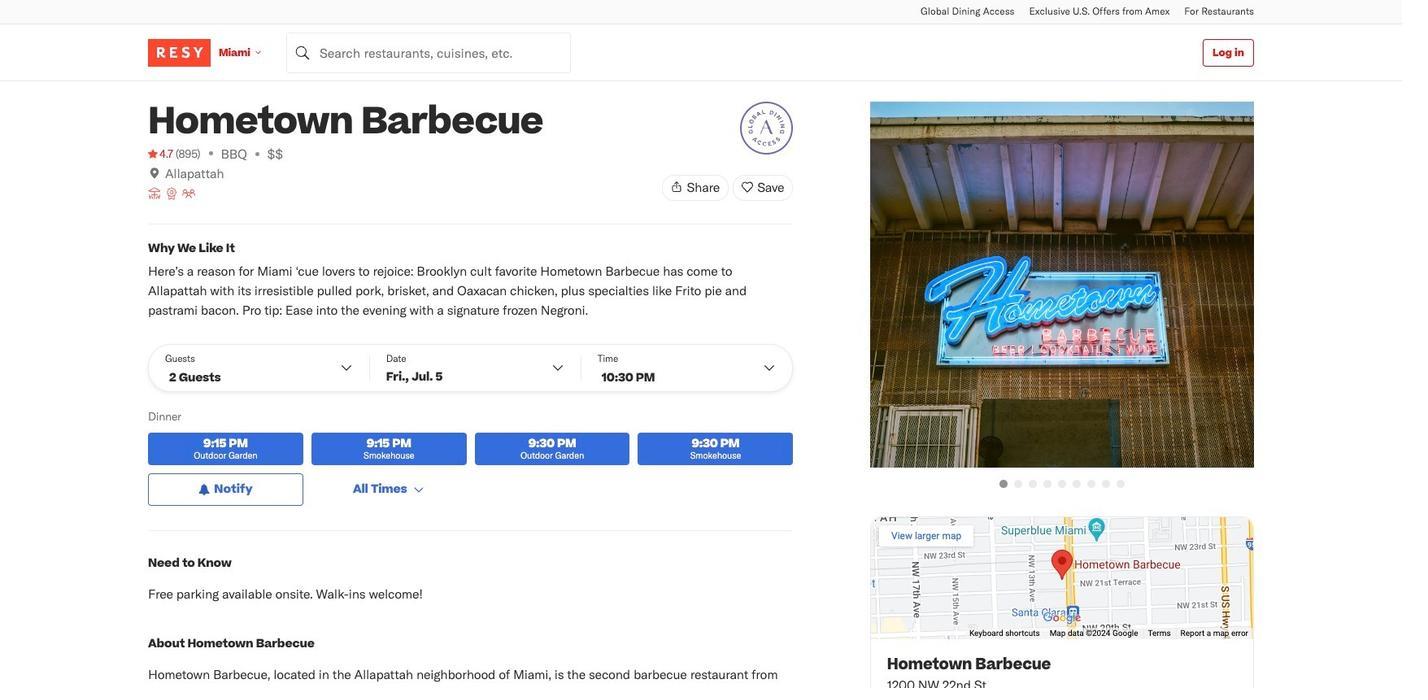 Task type: vqa. For each thing, say whether or not it's contained in the screenshot.
4.7 out of 5 stars "image"
yes



Task type: describe. For each thing, give the bounding box(es) containing it.
Search restaurants, cuisines, etc. text field
[[286, 32, 571, 73]]



Task type: locate. For each thing, give the bounding box(es) containing it.
None field
[[286, 32, 571, 73]]

4.7 out of 5 stars image
[[148, 146, 173, 162]]



